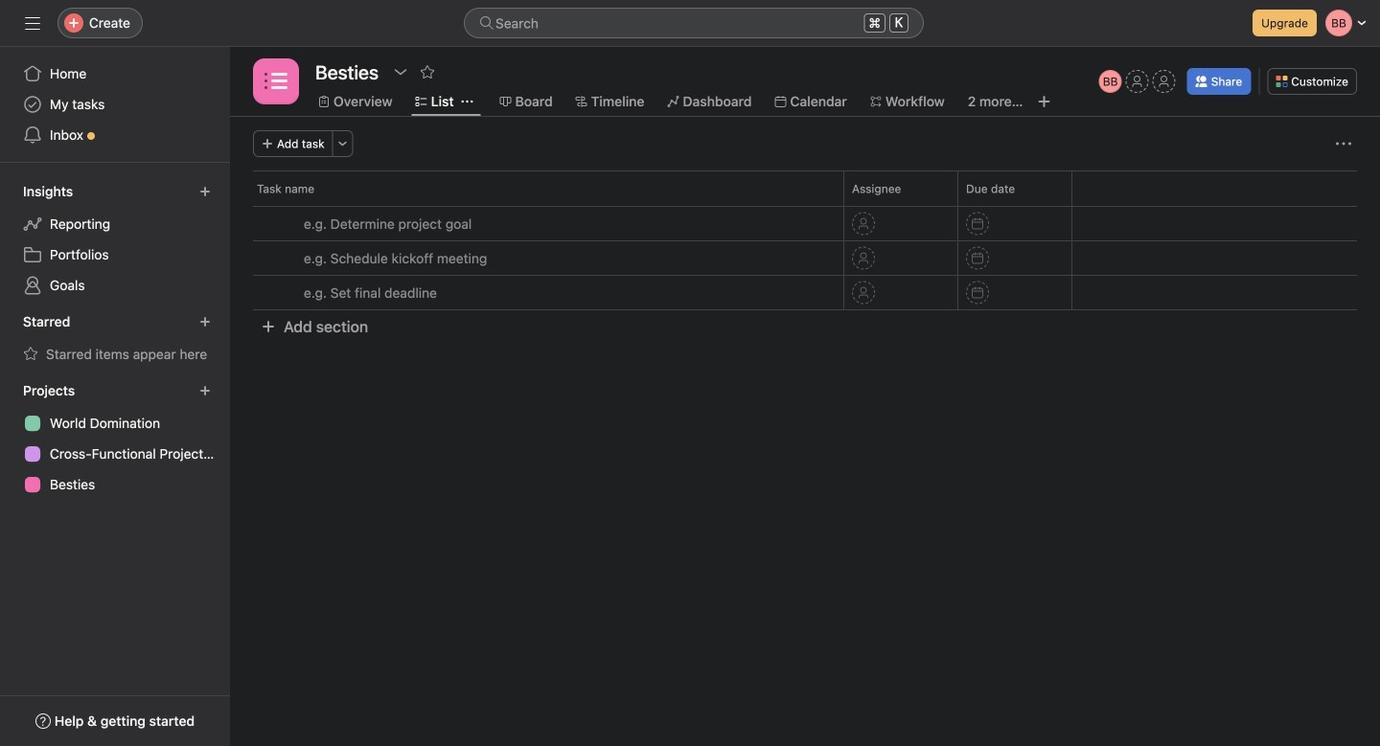 Task type: describe. For each thing, give the bounding box(es) containing it.
add items to starred image
[[199, 316, 211, 328]]

manage project members image
[[1099, 70, 1122, 93]]

starred element
[[0, 305, 230, 374]]

0 horizontal spatial more actions image
[[337, 138, 349, 150]]

add to starred image
[[420, 64, 435, 80]]



Task type: vqa. For each thing, say whether or not it's contained in the screenshot.
the left "More actions" Image
yes



Task type: locate. For each thing, give the bounding box(es) containing it.
show options image
[[393, 64, 408, 80]]

list image
[[265, 70, 288, 93]]

hide sidebar image
[[25, 15, 40, 31]]

None text field
[[311, 55, 383, 89]]

more actions image
[[1336, 136, 1352, 151], [337, 138, 349, 150]]

projects element
[[0, 374, 230, 504]]

None field
[[464, 8, 924, 38]]

new insights image
[[199, 186, 211, 197]]

tab actions image
[[462, 96, 473, 107]]

row
[[230, 171, 1380, 206], [253, 205, 1357, 207], [230, 206, 1380, 242], [230, 241, 1380, 276], [230, 275, 1380, 311]]

Search tasks, projects, and more text field
[[464, 8, 924, 38]]

new project or portfolio image
[[199, 385, 211, 397]]

global element
[[0, 47, 230, 162]]

1 horizontal spatial more actions image
[[1336, 136, 1352, 151]]

add tab image
[[1037, 94, 1052, 109]]

insights element
[[0, 174, 230, 305]]



